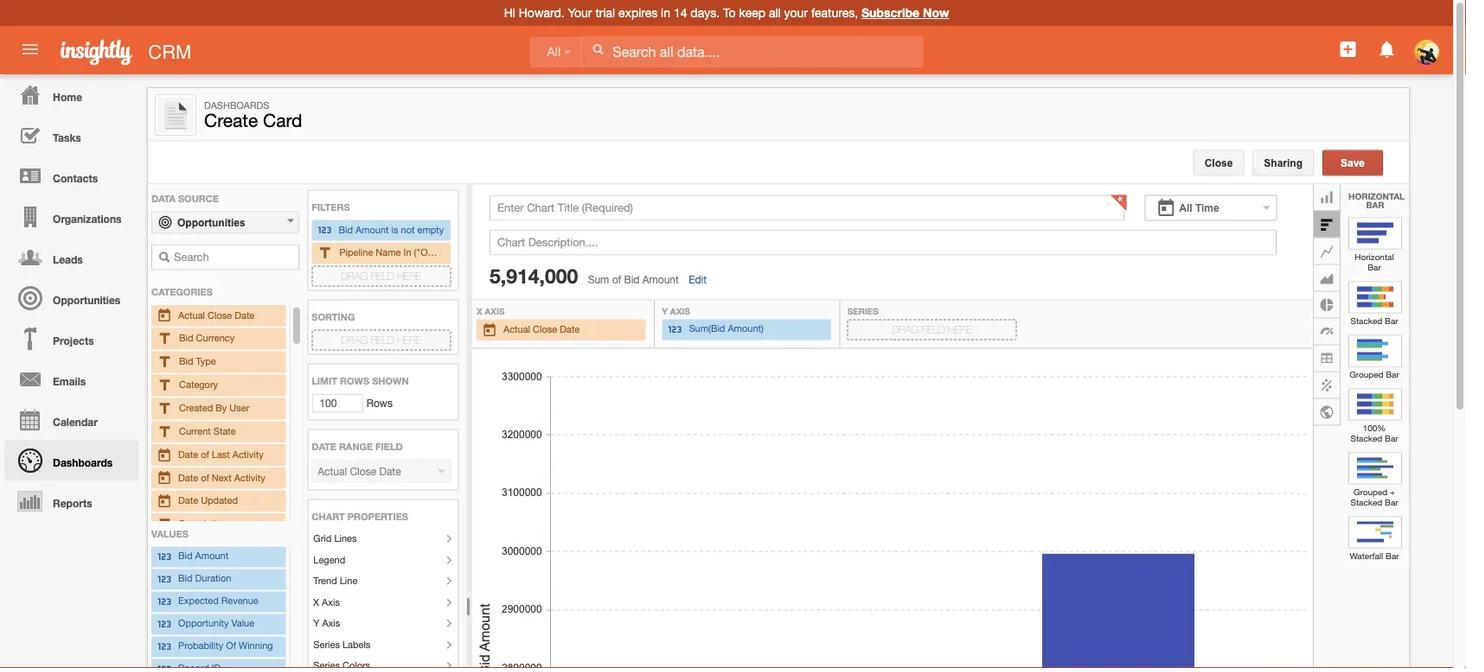 Task type: locate. For each thing, give the bounding box(es) containing it.
bid up bid type
[[179, 332, 193, 344]]

horizontal bar up stacked bar
[[1355, 252, 1394, 272]]

horizontal bar down save button at the top right of the page
[[1349, 191, 1405, 210]]

x axis down trend
[[313, 597, 340, 608]]

1 vertical spatial all
[[1179, 202, 1192, 214]]

keep
[[739, 6, 766, 20]]

all time link
[[1145, 195, 1277, 221]]

dashboards
[[204, 99, 269, 111], [53, 457, 113, 469]]

type
[[196, 356, 216, 367]]

bid inside bid amount 'link'
[[178, 551, 193, 562]]

0 horizontal spatial close
[[208, 309, 232, 320]]

sum
[[588, 274, 609, 286]]

1 vertical spatial dashboards
[[53, 457, 113, 469]]

is
[[391, 224, 398, 235]]

axis
[[485, 306, 505, 316], [670, 306, 690, 316], [322, 597, 340, 608], [322, 618, 340, 629]]

bar down save button at the top right of the page
[[1366, 199, 1385, 210]]

date up date updated
[[178, 472, 198, 483]]

activity for date of next activity
[[234, 472, 265, 483]]

bid inside '5,914,000' group
[[624, 274, 640, 286]]

current
[[179, 425, 211, 437]]

date
[[235, 309, 255, 320], [560, 324, 580, 335], [312, 441, 336, 452], [178, 449, 198, 460], [178, 472, 198, 483], [178, 495, 198, 506]]

organizations link
[[4, 196, 138, 237]]

y inside '5,914,000' group
[[662, 306, 668, 316]]

bid amount
[[178, 551, 228, 562]]

y axis up sum(bid on the left of the page
[[662, 306, 692, 316]]

card
[[263, 110, 302, 131]]

1 vertical spatial series
[[313, 639, 340, 650]]

0 vertical spatial activity
[[233, 449, 264, 460]]

all
[[769, 6, 781, 20]]

waterfall bar
[[1350, 551, 1399, 561]]

2 drag field here from the top
[[341, 334, 421, 346]]

of right sum
[[612, 274, 621, 286]]

14
[[674, 6, 687, 20]]

1 vertical spatial horizontal
[[1355, 252, 1394, 262]]

actual close date up 'currency' at left
[[178, 309, 255, 320]]

series down chart description.... 'text box'
[[847, 306, 879, 316]]

dashboards right card image
[[204, 99, 269, 111]]

0 horizontal spatial dashboards
[[53, 457, 113, 469]]

drag field here
[[341, 270, 421, 282], [341, 334, 421, 346]]

dashboards inside dashboards create card
[[204, 99, 269, 111]]

1 vertical spatial y axis
[[313, 618, 340, 629]]

1 vertical spatial stacked
[[1351, 434, 1383, 444]]

series labels
[[313, 639, 371, 650]]

features,
[[811, 6, 858, 20]]

actual inside rows "group"
[[178, 309, 205, 320]]

all
[[547, 45, 561, 59], [1179, 202, 1192, 214]]

2 horizontal spatial amount
[[643, 274, 679, 286]]

field
[[371, 270, 394, 282], [922, 324, 945, 336], [371, 334, 394, 346], [375, 441, 403, 452]]

dashboards up "reports" link
[[53, 457, 113, 469]]

0 vertical spatial amount
[[355, 224, 389, 235]]

date for date of last activity
[[178, 449, 198, 460]]

grouped
[[1350, 370, 1384, 380], [1354, 487, 1388, 497]]

stacked down 100%
[[1351, 434, 1383, 444]]

bid up pipeline
[[339, 224, 353, 235]]

1 horizontal spatial series
[[847, 306, 879, 316]]

1 vertical spatial actual close date
[[503, 324, 580, 335]]

1 horizontal spatial x
[[477, 306, 482, 316]]

date up description
[[178, 495, 198, 506]]

description
[[179, 518, 228, 529]]

projects link
[[4, 318, 138, 359]]

all time
[[1179, 202, 1219, 214]]

actual close date link inside '5,914,000' group
[[482, 321, 641, 339]]

expected revenue
[[178, 596, 258, 607]]

stacked up grouped bar
[[1351, 316, 1383, 326]]

opportunities link down leads
[[4, 278, 138, 318]]

navigation containing home
[[0, 74, 138, 522]]

x inside rows "group"
[[313, 597, 319, 608]]

here
[[397, 270, 421, 282], [948, 324, 972, 336], [397, 334, 421, 346]]

properties
[[347, 511, 408, 522]]

crm
[[148, 41, 192, 63]]

series for labels
[[313, 639, 340, 650]]

bid for bid type
[[179, 356, 193, 367]]

1 horizontal spatial all
[[1179, 202, 1192, 214]]

opportunities down source
[[177, 217, 245, 228]]

x inside '5,914,000' group
[[477, 306, 482, 316]]

actual close date link for categories
[[157, 307, 281, 325]]

x axis down 5,914,000
[[477, 306, 505, 316]]

0 vertical spatial series
[[847, 306, 879, 316]]

0 horizontal spatial series
[[313, 639, 340, 650]]

0 horizontal spatial opportunities link
[[4, 278, 138, 318]]

activity right last
[[233, 449, 264, 460]]

close up 'currency' at left
[[208, 309, 232, 320]]

bid
[[339, 224, 353, 235], [624, 274, 640, 286], [179, 332, 193, 344], [179, 356, 193, 367], [178, 551, 193, 562], [178, 573, 193, 585]]

dashboards for dashboards create card
[[204, 99, 269, 111]]

y
[[662, 306, 668, 316], [313, 618, 320, 629]]

date up bid currency link
[[235, 309, 255, 320]]

5,914,000 group
[[472, 182, 1416, 669]]

2 vertical spatial amount
[[195, 551, 228, 562]]

series
[[847, 306, 879, 316], [313, 639, 340, 650]]

0 vertical spatial close
[[1205, 157, 1233, 169]]

0 vertical spatial all
[[547, 45, 561, 59]]

date inside 'link'
[[178, 449, 198, 460]]

bar up 100%
[[1386, 370, 1399, 380]]

0 horizontal spatial opportunities
[[53, 294, 120, 306]]

data
[[151, 193, 176, 204]]

revenue
[[221, 596, 258, 607]]

not
[[401, 224, 415, 235]]

expected revenue link
[[157, 594, 281, 611]]

0 horizontal spatial actual close date
[[178, 309, 255, 320]]

0 vertical spatial x axis
[[477, 306, 505, 316]]

field inside series drag field here
[[922, 324, 945, 336]]

0 vertical spatial grouped
[[1350, 370, 1384, 380]]

stacked up waterfall
[[1351, 498, 1383, 508]]

of
[[226, 641, 236, 652]]

0 vertical spatial of
[[612, 274, 621, 286]]

sorting
[[312, 311, 355, 323]]

activity right next
[[234, 472, 265, 483]]

grouped for grouped + stacked bar
[[1354, 487, 1388, 497]]

1 horizontal spatial actual
[[503, 324, 530, 335]]

1 horizontal spatial y axis
[[662, 306, 692, 316]]

bid inside bid duration "link"
[[178, 573, 193, 585]]

of inside 'link'
[[201, 449, 209, 460]]

0 vertical spatial stacked
[[1351, 316, 1383, 326]]

bid right sum
[[624, 274, 640, 286]]

1 horizontal spatial x axis
[[477, 306, 505, 316]]

0 horizontal spatial all
[[547, 45, 561, 59]]

bid currency link
[[157, 330, 281, 348]]

x
[[477, 306, 482, 316], [313, 597, 319, 608]]

all down howard.
[[547, 45, 561, 59]]

drag inside series drag field here
[[892, 324, 919, 336]]

1 vertical spatial y
[[313, 618, 320, 629]]

your
[[568, 6, 592, 20]]

0 vertical spatial actual
[[178, 309, 205, 320]]

3 stacked from the top
[[1351, 498, 1383, 508]]

1 horizontal spatial dashboards
[[204, 99, 269, 111]]

bid left type
[[179, 356, 193, 367]]

opportunities up projects link
[[53, 294, 120, 306]]

activity inside 'link'
[[233, 449, 264, 460]]

bid up expected
[[178, 573, 193, 585]]

stacked inside grouped + stacked bar
[[1351, 498, 1383, 508]]

axis up sum(bid on the left of the page
[[670, 306, 690, 316]]

0 vertical spatial y axis
[[662, 306, 692, 316]]

close up all time 'link'
[[1205, 157, 1233, 169]]

opportunities link inside 'navigation'
[[4, 278, 138, 318]]

next
[[212, 472, 232, 483]]

1 horizontal spatial y
[[662, 306, 668, 316]]

y axis
[[662, 306, 692, 316], [313, 618, 340, 629]]

1 horizontal spatial opportunities
[[177, 217, 245, 228]]

bar right waterfall
[[1386, 551, 1399, 561]]

0 horizontal spatial x axis
[[313, 597, 340, 608]]

actual down 'categories' at the top left
[[178, 309, 205, 320]]

1 horizontal spatial opportunities link
[[151, 211, 299, 234]]

calendar link
[[4, 400, 138, 440]]

1 horizontal spatial close
[[533, 324, 557, 335]]

home link
[[4, 74, 138, 115]]

opportunity value
[[178, 618, 254, 630]]

Chart Description.... text field
[[490, 230, 1277, 256]]

close inside '5,914,000' group
[[533, 324, 557, 335]]

0 horizontal spatial actual
[[178, 309, 205, 320]]

opportunities link
[[151, 211, 299, 234], [4, 278, 138, 318]]

all inside 'link'
[[1179, 202, 1192, 214]]

bid inside "bid amount is not empty" link
[[339, 224, 353, 235]]

series inside series drag field here
[[847, 306, 879, 316]]

0 vertical spatial opportunities link
[[151, 211, 299, 234]]

1 vertical spatial x axis
[[313, 597, 340, 608]]

bar inside 100% stacked bar
[[1385, 434, 1398, 444]]

sum(bid amount)
[[689, 323, 764, 335]]

grouped inside grouped + stacked bar
[[1354, 487, 1388, 497]]

date of last activity link
[[157, 446, 281, 464]]

grouped left +
[[1354, 487, 1388, 497]]

expires
[[619, 6, 658, 20]]

2 vertical spatial of
[[201, 472, 209, 483]]

1 vertical spatial opportunities
[[53, 294, 120, 306]]

drag field here down name
[[341, 270, 421, 282]]

dashboards for dashboards
[[53, 457, 113, 469]]

line
[[340, 576, 358, 587]]

amount left 'edit'
[[643, 274, 679, 286]]

actual close date link up 'currency' at left
[[157, 307, 281, 325]]

your
[[784, 6, 808, 20]]

0 vertical spatial drag field here
[[341, 270, 421, 282]]

current state
[[179, 425, 236, 437]]

calendar
[[53, 416, 98, 428]]

0 vertical spatial actual close date
[[178, 309, 255, 320]]

series inside rows "group"
[[313, 639, 340, 650]]

bid inside bid type link
[[179, 356, 193, 367]]

dashboards link
[[4, 440, 138, 481]]

series left 'labels'
[[313, 639, 340, 650]]

all left time
[[1179, 202, 1192, 214]]

Enter Chart Title (Required) text field
[[490, 195, 1125, 221]]

of left last
[[201, 449, 209, 460]]

of for last
[[201, 449, 209, 460]]

rows up "#" number field
[[340, 375, 369, 387]]

date down current
[[178, 449, 198, 460]]

actual inside '5,914,000' group
[[503, 324, 530, 335]]

actual for x axis
[[503, 324, 530, 335]]

in
[[661, 6, 670, 20]]

rows down shown
[[364, 397, 393, 410]]

actual close date link down 5,914,000
[[482, 321, 641, 339]]

save button
[[1323, 150, 1383, 176]]

opportunities link up search text box
[[151, 211, 299, 234]]

date inside '5,914,000' group
[[560, 324, 580, 335]]

dashboards inside 'navigation'
[[53, 457, 113, 469]]

2 vertical spatial stacked
[[1351, 498, 1383, 508]]

actual close date inside '5,914,000' group
[[503, 324, 580, 335]]

Search all data.... text field
[[582, 36, 923, 67]]

0 vertical spatial horizontal bar
[[1349, 191, 1405, 210]]

2 horizontal spatial close
[[1205, 157, 1233, 169]]

1 vertical spatial x
[[313, 597, 319, 608]]

horizontal up stacked bar
[[1355, 252, 1394, 262]]

category
[[179, 379, 218, 390]]

close for x axis
[[533, 324, 557, 335]]

1 vertical spatial opportunities link
[[4, 278, 138, 318]]

amount for bid amount is not empty
[[355, 224, 389, 235]]

current state link
[[157, 423, 281, 441]]

close down 5,914,000
[[533, 324, 557, 335]]

grouped down stacked bar
[[1350, 370, 1384, 380]]

1 horizontal spatial amount
[[355, 224, 389, 235]]

date left "range"
[[312, 441, 336, 452]]

y up series labels
[[313, 618, 320, 629]]

shown
[[372, 375, 409, 387]]

actual close date link
[[157, 307, 281, 325], [482, 321, 641, 339]]

of inside '5,914,000' group
[[612, 274, 621, 286]]

axis up series labels
[[322, 618, 340, 629]]

y down sum of bid amount
[[662, 306, 668, 316]]

actual down 5,914,000
[[503, 324, 530, 335]]

0 horizontal spatial actual close date link
[[157, 307, 281, 325]]

amount up duration
[[195, 551, 228, 562]]

# number field
[[312, 394, 364, 413]]

0 vertical spatial dashboards
[[204, 99, 269, 111]]

filters
[[312, 202, 350, 213]]

opportunity value link
[[157, 616, 281, 634]]

name
[[376, 247, 401, 258]]

close
[[1205, 157, 1233, 169], [208, 309, 232, 320], [533, 324, 557, 335]]

0 horizontal spatial y axis
[[313, 618, 340, 629]]

pipeline name in ("opportunity pipeline")
[[339, 247, 514, 258]]

pipeline name in ("opportunity pipeline") link
[[317, 244, 514, 262]]

1 vertical spatial grouped
[[1354, 487, 1388, 497]]

date for date range field
[[312, 441, 336, 452]]

y axis up series labels
[[313, 618, 340, 629]]

sharing link
[[1253, 150, 1314, 176]]

2 stacked from the top
[[1351, 434, 1383, 444]]

bid down values
[[178, 551, 193, 562]]

y axis inside '5,914,000' group
[[662, 306, 692, 316]]

of left next
[[201, 472, 209, 483]]

x axis inside rows "group"
[[313, 597, 340, 608]]

reports
[[53, 497, 92, 509]]

amount inside 'link'
[[195, 551, 228, 562]]

bar down +
[[1385, 498, 1398, 508]]

bar
[[1366, 199, 1385, 210], [1368, 263, 1381, 272], [1385, 316, 1398, 326], [1386, 370, 1399, 380], [1385, 434, 1398, 444], [1385, 498, 1398, 508], [1386, 551, 1399, 561]]

drag field here up shown
[[341, 334, 421, 346]]

1 vertical spatial drag field here
[[341, 334, 421, 346]]

grouped for grouped bar
[[1350, 370, 1384, 380]]

actual close date for categories
[[178, 309, 255, 320]]

date of next activity link
[[157, 469, 281, 487]]

amount left is
[[355, 224, 389, 235]]

0 vertical spatial opportunities
[[177, 217, 245, 228]]

state
[[213, 425, 236, 437]]

x down trend
[[313, 597, 319, 608]]

actual close date inside rows "group"
[[178, 309, 255, 320]]

1 vertical spatial close
[[208, 309, 232, 320]]

0 vertical spatial y
[[662, 306, 668, 316]]

1 vertical spatial amount
[[643, 274, 679, 286]]

1 vertical spatial of
[[201, 449, 209, 460]]

1 horizontal spatial actual close date link
[[482, 321, 641, 339]]

close inside button
[[1205, 157, 1233, 169]]

horizontal down save button at the top right of the page
[[1349, 191, 1405, 201]]

0 vertical spatial x
[[477, 306, 482, 316]]

x down pipeline")
[[477, 306, 482, 316]]

bid inside bid currency link
[[179, 332, 193, 344]]

0 horizontal spatial amount
[[195, 551, 228, 562]]

1 vertical spatial actual
[[503, 324, 530, 335]]

1 horizontal spatial actual close date
[[503, 324, 580, 335]]

actual close date for x axis
[[503, 324, 580, 335]]

amount
[[355, 224, 389, 235], [643, 274, 679, 286], [195, 551, 228, 562]]

created
[[179, 402, 213, 413]]

1 vertical spatial activity
[[234, 472, 265, 483]]

actual close date link inside rows "group"
[[157, 307, 281, 325]]

0 horizontal spatial y
[[313, 618, 320, 629]]

close inside rows "group"
[[208, 309, 232, 320]]

bar down 100%
[[1385, 434, 1398, 444]]

bid amount link
[[157, 549, 281, 566]]

0 horizontal spatial x
[[313, 597, 319, 608]]

source
[[178, 193, 219, 204]]

duration
[[195, 573, 231, 585]]

navigation
[[0, 74, 138, 522]]

actual close date down 5,914,000
[[503, 324, 580, 335]]

date down 5,914,000
[[560, 324, 580, 335]]

stacked
[[1351, 316, 1383, 326], [1351, 434, 1383, 444], [1351, 498, 1383, 508]]

2 vertical spatial close
[[533, 324, 557, 335]]



Task type: describe. For each thing, give the bounding box(es) containing it.
1 drag field here from the top
[[341, 270, 421, 282]]

labels
[[342, 639, 371, 650]]

save
[[1341, 157, 1365, 169]]

in
[[404, 247, 411, 258]]

waterfall
[[1350, 551, 1383, 561]]

bid amount is not empty
[[339, 224, 444, 235]]

leads
[[53, 253, 83, 266]]

x axis inside '5,914,000' group
[[477, 306, 505, 316]]

+
[[1390, 487, 1395, 497]]

bid for bid duration
[[178, 573, 193, 585]]

5,914,000
[[490, 264, 578, 288]]

search image
[[158, 251, 170, 263]]

pipeline")
[[474, 247, 514, 258]]

emails link
[[4, 359, 138, 400]]

opportunity
[[178, 618, 229, 630]]

trend line
[[313, 576, 358, 587]]

bid duration link
[[157, 571, 281, 589]]

currency
[[196, 332, 235, 344]]

bid for bid currency
[[179, 332, 193, 344]]

lines
[[334, 533, 357, 544]]

bid for bid amount
[[178, 551, 193, 562]]

1 vertical spatial horizontal bar
[[1355, 252, 1394, 272]]

y axis inside rows "group"
[[313, 618, 340, 629]]

all link
[[530, 37, 582, 68]]

amount for bid amount
[[195, 551, 228, 562]]

date for date of next activity
[[178, 472, 198, 483]]

all for all time
[[1179, 202, 1192, 214]]

grid
[[313, 533, 332, 544]]

created by user link
[[157, 400, 281, 418]]

of for next
[[201, 472, 209, 483]]

edit
[[689, 274, 707, 286]]

100% stacked bar
[[1351, 423, 1398, 444]]

all for all
[[547, 45, 561, 59]]

howard.
[[519, 6, 565, 20]]

close button
[[1193, 150, 1244, 176]]

subscribe now link
[[862, 6, 949, 20]]

amount)
[[728, 323, 764, 335]]

winning
[[239, 641, 273, 652]]

date for date updated
[[178, 495, 198, 506]]

bid amount is not empty link
[[317, 222, 445, 239]]

time
[[1195, 202, 1219, 214]]

probability
[[178, 641, 223, 652]]

rows group
[[148, 185, 514, 669]]

bar up grouped bar
[[1385, 316, 1398, 326]]

projects
[[53, 335, 94, 347]]

now
[[923, 6, 949, 20]]

of for bid
[[612, 274, 621, 286]]

categories
[[151, 286, 213, 298]]

tasks
[[53, 131, 81, 144]]

leads link
[[4, 237, 138, 278]]

stacked inside 100% stacked bar
[[1351, 434, 1383, 444]]

value
[[231, 618, 254, 630]]

date updated link
[[157, 492, 281, 510]]

range
[[339, 441, 373, 452]]

pipeline
[[339, 247, 373, 258]]

legend
[[313, 554, 345, 566]]

edit link
[[689, 274, 707, 286]]

trend
[[313, 576, 337, 587]]

notifications image
[[1377, 39, 1398, 60]]

here inside series drag field here
[[948, 324, 972, 336]]

series for drag
[[847, 306, 879, 316]]

series drag field here
[[847, 306, 972, 336]]

organizations
[[53, 213, 122, 225]]

home
[[53, 91, 82, 103]]

opportunities inside rows "group"
[[177, 217, 245, 228]]

bar inside grouped + stacked bar
[[1385, 498, 1398, 508]]

sum(bid
[[689, 323, 725, 335]]

axis down 5,914,000
[[485, 306, 505, 316]]

opportunities inside 'navigation'
[[53, 294, 120, 306]]

date range field
[[312, 441, 403, 452]]

dashboards create card
[[204, 99, 302, 131]]

bid currency
[[179, 332, 235, 344]]

grouped + stacked bar
[[1351, 487, 1398, 508]]

data source
[[151, 193, 219, 204]]

("opportunity
[[414, 247, 471, 258]]

bid type
[[179, 356, 216, 367]]

sharing
[[1264, 157, 1303, 169]]

Search text field
[[151, 244, 299, 270]]

grid lines
[[313, 533, 357, 544]]

bar up stacked bar
[[1368, 263, 1381, 272]]

create
[[204, 110, 258, 131]]

y inside rows "group"
[[313, 618, 320, 629]]

100%
[[1363, 423, 1386, 433]]

date of last activity
[[178, 449, 264, 460]]

contacts
[[53, 172, 98, 184]]

category link
[[157, 376, 281, 394]]

amount inside '5,914,000' group
[[643, 274, 679, 286]]

bid for bid amount is not empty
[[339, 224, 353, 235]]

card image
[[158, 98, 193, 132]]

1 vertical spatial rows
[[364, 397, 393, 410]]

0 vertical spatial horizontal
[[1349, 191, 1405, 201]]

reports link
[[4, 481, 138, 522]]

probability of winning link
[[157, 639, 281, 656]]

1 stacked from the top
[[1351, 316, 1383, 326]]

hi
[[504, 6, 515, 20]]

user
[[230, 402, 249, 413]]

description link
[[157, 515, 281, 533]]

axis down the trend line
[[322, 597, 340, 608]]

activity for date of last activity
[[233, 449, 264, 460]]

0 vertical spatial rows
[[340, 375, 369, 387]]

days.
[[691, 6, 720, 20]]

close for categories
[[208, 309, 232, 320]]

actual close date link for x axis
[[482, 321, 641, 339]]

bid duration
[[178, 573, 231, 585]]

subscribe
[[862, 6, 920, 20]]

date updated
[[178, 495, 238, 506]]

probability of winning
[[178, 641, 273, 652]]

bid type link
[[157, 353, 281, 371]]

actual for categories
[[178, 309, 205, 320]]

white image
[[592, 43, 604, 55]]



Task type: vqa. For each thing, say whether or not it's contained in the screenshot.
Contacts link
yes



